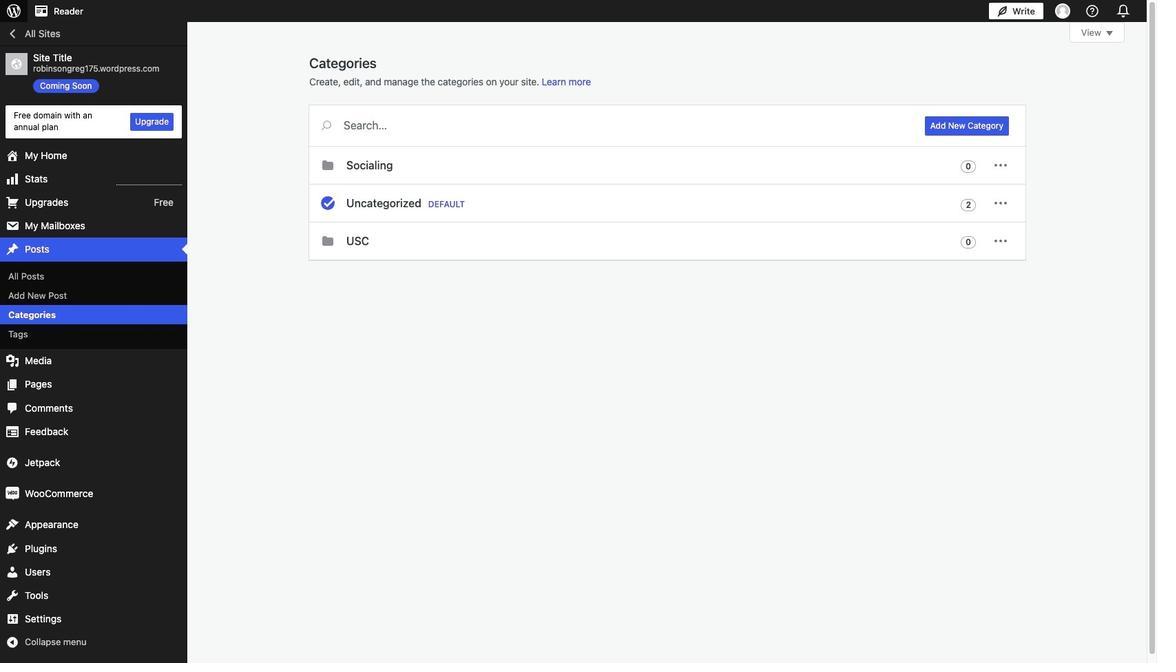 Task type: locate. For each thing, give the bounding box(es) containing it.
1 img image from the top
[[6, 456, 19, 470]]

1 vertical spatial toggle menu image
[[993, 233, 1010, 249]]

1 vertical spatial img image
[[6, 487, 19, 501]]

0 vertical spatial toggle menu image
[[993, 195, 1010, 212]]

img image
[[6, 456, 19, 470], [6, 487, 19, 501]]

2 toggle menu image from the top
[[993, 233, 1010, 249]]

help image
[[1085, 3, 1101, 19]]

None search field
[[309, 105, 909, 145]]

0 vertical spatial img image
[[6, 456, 19, 470]]

main content
[[309, 22, 1125, 260]]

1 toggle menu image from the top
[[993, 195, 1010, 212]]

row
[[309, 147, 1026, 260]]

toggle menu image
[[993, 157, 1010, 174]]

toggle menu image
[[993, 195, 1010, 212], [993, 233, 1010, 249]]



Task type: describe. For each thing, give the bounding box(es) containing it.
manage your notifications image
[[1114, 1, 1134, 21]]

closed image
[[1107, 31, 1114, 36]]

2 img image from the top
[[6, 487, 19, 501]]

Search search field
[[344, 105, 909, 145]]

socialing image
[[320, 157, 336, 174]]

my profile image
[[1056, 3, 1071, 19]]

toggle menu image for usc image
[[993, 233, 1010, 249]]

highest hourly views 0 image
[[116, 176, 182, 185]]

toggle menu image for uncategorized image
[[993, 195, 1010, 212]]

uncategorized image
[[320, 195, 336, 212]]

manage your sites image
[[6, 3, 22, 19]]

usc image
[[320, 233, 336, 249]]



Task type: vqa. For each thing, say whether or not it's contained in the screenshot.
the bottom Toggle menu Icon
yes



